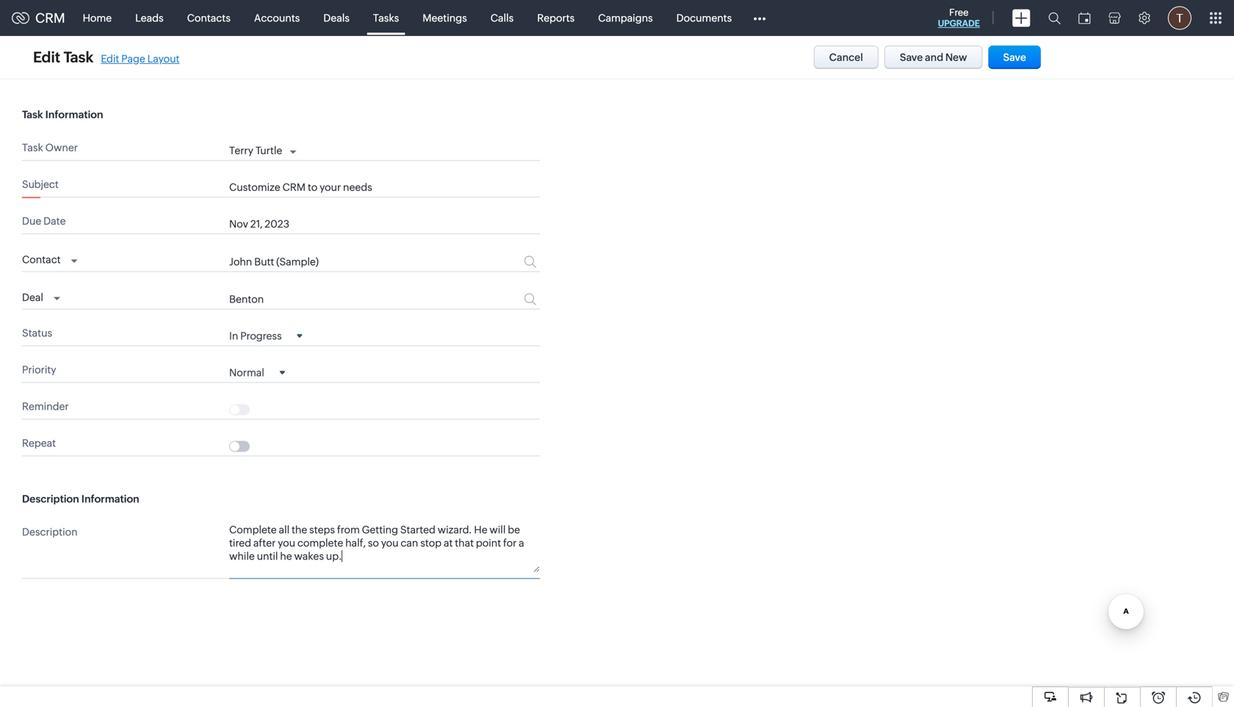 Task type: vqa. For each thing, say whether or not it's contained in the screenshot.
top Notes
no



Task type: locate. For each thing, give the bounding box(es) containing it.
deals link
[[312, 0, 362, 36]]

priority
[[22, 364, 56, 376]]

Normal field
[[229, 366, 285, 379]]

task for task owner
[[22, 142, 43, 154]]

in progress
[[229, 330, 282, 342]]

edit task edit page layout
[[33, 49, 180, 66]]

0 vertical spatial information
[[45, 109, 103, 121]]

subject
[[22, 179, 59, 190]]

edit down crm
[[33, 49, 60, 66]]

create menu image
[[1013, 9, 1031, 27]]

description down repeat
[[22, 494, 79, 505]]

deal
[[22, 292, 43, 304]]

logo image
[[12, 12, 29, 24]]

2 vertical spatial task
[[22, 142, 43, 154]]

contact
[[22, 254, 61, 266]]

1 description from the top
[[22, 494, 79, 505]]

description for description
[[22, 527, 78, 538]]

edit left page
[[101, 53, 119, 65]]

task for task information
[[22, 109, 43, 121]]

description
[[22, 494, 79, 505], [22, 527, 78, 538]]

calls
[[491, 12, 514, 24]]

task information
[[22, 109, 103, 121]]

2 description from the top
[[22, 527, 78, 538]]

layout
[[147, 53, 180, 65]]

task down home
[[64, 49, 94, 66]]

description information
[[22, 494, 139, 505]]

leads link
[[124, 0, 175, 36]]

profile element
[[1160, 0, 1201, 36]]

due date
[[22, 215, 66, 227]]

edit
[[33, 49, 60, 66], [101, 53, 119, 65]]

contacts
[[187, 12, 231, 24]]

accounts link
[[242, 0, 312, 36]]

1 vertical spatial information
[[81, 494, 139, 505]]

Complete all the steps from Getting Started wizard text field
[[229, 524, 540, 573]]

0 vertical spatial description
[[22, 494, 79, 505]]

task left owner
[[22, 142, 43, 154]]

information
[[45, 109, 103, 121], [81, 494, 139, 505]]

None text field
[[229, 256, 469, 268]]

meetings link
[[411, 0, 479, 36]]

documents
[[677, 12, 732, 24]]

description for description information
[[22, 494, 79, 505]]

tasks link
[[362, 0, 411, 36]]

turtle
[[256, 145, 282, 157]]

search image
[[1049, 12, 1061, 24]]

free upgrade
[[938, 7, 980, 28]]

terry turtle
[[229, 145, 282, 157]]

normal
[[229, 367, 264, 379]]

1 horizontal spatial edit
[[101, 53, 119, 65]]

upgrade
[[938, 18, 980, 28]]

information for description information
[[81, 494, 139, 505]]

None button
[[814, 46, 879, 69], [885, 46, 983, 69], [989, 46, 1041, 69], [814, 46, 879, 69], [885, 46, 983, 69], [989, 46, 1041, 69]]

meetings
[[423, 12, 467, 24]]

profile image
[[1169, 6, 1192, 30]]

1 vertical spatial task
[[22, 109, 43, 121]]

1 vertical spatial description
[[22, 527, 78, 538]]

task up the task owner
[[22, 109, 43, 121]]

edit page layout link
[[101, 53, 180, 65]]

mmm d, yyyy text field
[[229, 218, 494, 230]]

terry
[[229, 145, 254, 157]]

leads
[[135, 12, 164, 24]]

None text field
[[229, 182, 540, 193], [229, 294, 469, 306], [229, 182, 540, 193], [229, 294, 469, 306]]

crm
[[35, 10, 65, 26]]

information for task information
[[45, 109, 103, 121]]

description down description information
[[22, 527, 78, 538]]

task
[[64, 49, 94, 66], [22, 109, 43, 121], [22, 142, 43, 154]]

page
[[121, 53, 145, 65]]



Task type: describe. For each thing, give the bounding box(es) containing it.
campaigns
[[598, 12, 653, 24]]

tasks
[[373, 12, 399, 24]]

In Progress field
[[229, 330, 303, 342]]

status
[[22, 328, 52, 339]]

Deal field
[[22, 288, 60, 306]]

calendar image
[[1079, 12, 1091, 24]]

documents link
[[665, 0, 744, 36]]

home
[[83, 12, 112, 24]]

reports link
[[526, 0, 587, 36]]

contacts link
[[175, 0, 242, 36]]

owner
[[45, 142, 78, 154]]

in
[[229, 330, 238, 342]]

create menu element
[[1004, 0, 1040, 36]]

free
[[950, 7, 969, 18]]

reports
[[537, 12, 575, 24]]

home link
[[71, 0, 124, 36]]

campaigns link
[[587, 0, 665, 36]]

repeat
[[22, 438, 56, 450]]

accounts
[[254, 12, 300, 24]]

deals
[[324, 12, 350, 24]]

search element
[[1040, 0, 1070, 36]]

calls link
[[479, 0, 526, 36]]

due
[[22, 215, 41, 227]]

Other Modules field
[[744, 6, 776, 30]]

progress
[[240, 330, 282, 342]]

date
[[43, 215, 66, 227]]

crm link
[[12, 10, 65, 26]]

task owner
[[22, 142, 78, 154]]

edit inside edit task edit page layout
[[101, 53, 119, 65]]

Contact field
[[22, 250, 78, 268]]

reminder
[[22, 401, 69, 413]]

0 horizontal spatial edit
[[33, 49, 60, 66]]

0 vertical spatial task
[[64, 49, 94, 66]]



